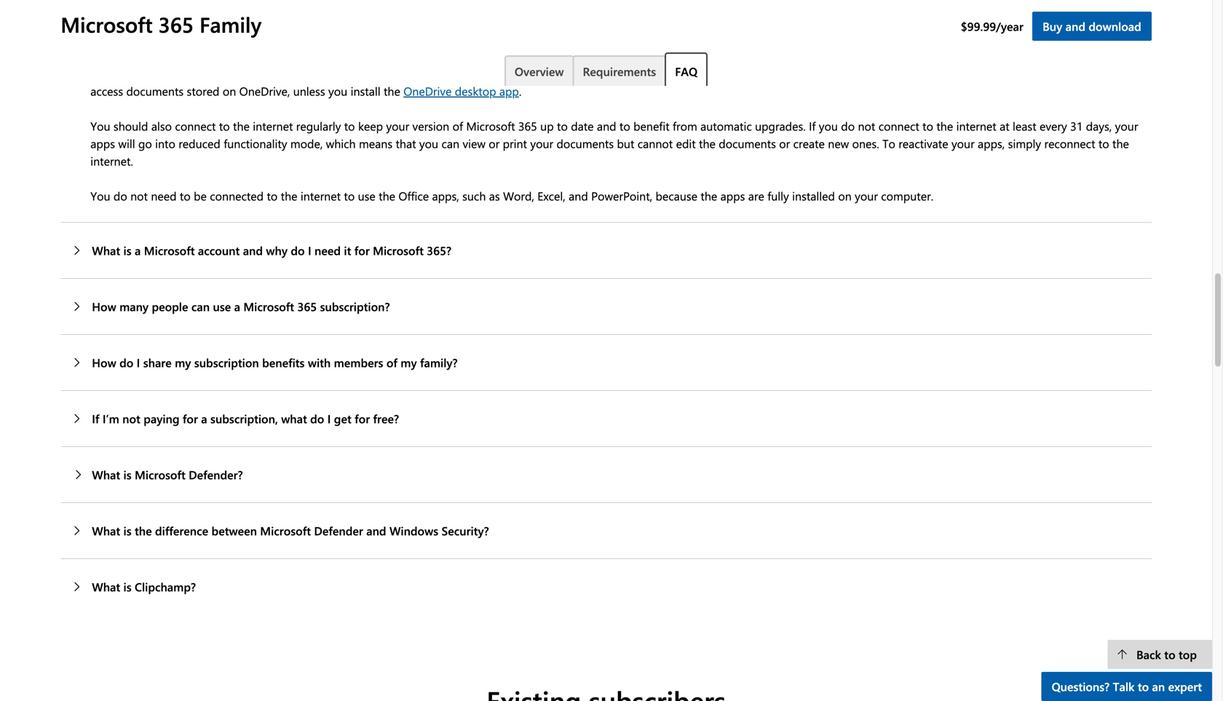 Task type: locate. For each thing, give the bounding box(es) containing it.
subscription left the plans.
[[705, 13, 768, 29]]

are
[[836, 13, 852, 29], [748, 188, 764, 204]]

you down needed
[[328, 83, 347, 99]]

install inside internet access is required to install and activate all the latest releases of apps and services included in all microsoft 365 subscription plans. if you are an existing subscriber, you do not need to reinstall or purchase another subscription.
[[241, 13, 271, 29]]

reduced
[[179, 135, 220, 151]]

1 horizontal spatial all
[[616, 13, 628, 29]]

0 vertical spatial how
[[92, 299, 116, 314]]

and left services on the left of page
[[491, 13, 510, 29]]

$99.99/year
[[961, 18, 1023, 34]]

1 vertical spatial an
[[1152, 679, 1165, 694]]

subscription inside dropdown button
[[194, 355, 259, 370]]

if inside dropdown button
[[92, 411, 99, 426]]

0 horizontal spatial office
[[399, 188, 429, 204]]

and left why
[[243, 242, 263, 258]]

reinstall
[[1074, 13, 1114, 29]]

your inside for microsoft 365 plans, internet access is also needed to manage your subscription account, for example to install office apps on other pcs or to change billing options. internet access is also required to access documents stored on onedrive, unless you install the
[[431, 66, 455, 81]]

installed
[[792, 188, 835, 204]]

microsoft left defender?
[[135, 467, 185, 482]]

do left buy on the right top of page
[[994, 13, 1008, 29]]

0 horizontal spatial all
[[340, 13, 351, 29]]

a
[[135, 242, 141, 258], [234, 299, 240, 314], [201, 411, 207, 426]]

1 vertical spatial of
[[453, 118, 463, 134]]

and inside "you should also connect to the internet regularly to keep your version of microsoft 365 up to date and to benefit from automatic upgrades. if you do not connect to the internet at least every 31 days, your apps will go into reduced functionality mode, which means that you can view or print your documents but cannot edit the documents or create new ones. to reactivate your apps, simply reconnect to the internet."
[[597, 118, 616, 134]]

1 horizontal spatial connect
[[879, 118, 919, 134]]

create
[[793, 135, 825, 151]]

0 horizontal spatial use
[[213, 299, 231, 314]]

1 horizontal spatial subscription
[[458, 66, 520, 81]]

365 up faq link
[[683, 13, 702, 29]]

0 vertical spatial if
[[804, 13, 811, 29]]

to right the connected
[[267, 188, 278, 204]]

not left buy on the right top of page
[[1011, 13, 1028, 29]]

1 my from the left
[[175, 355, 191, 370]]

or right pcs
[[811, 66, 822, 81]]

your up onedrive
[[431, 66, 455, 81]]

0 horizontal spatial connect
[[175, 118, 216, 134]]

0 horizontal spatial subscription
[[194, 355, 259, 370]]

1 vertical spatial how
[[92, 355, 116, 370]]

you for you do not need to be connected to the internet to use the office apps, such as word, excel, and powerpoint, because the apps are fully installed on your computer.
[[90, 188, 110, 204]]

how for how do i share my subscription benefits with members of my family?
[[92, 355, 116, 370]]

subscription
[[705, 13, 768, 29], [458, 66, 520, 81], [194, 355, 259, 370]]

0 vertical spatial internet
[[90, 13, 131, 29]]

0 vertical spatial required
[[181, 13, 224, 29]]

not
[[1011, 13, 1028, 29], [858, 118, 875, 134], [130, 188, 148, 204], [122, 411, 140, 426]]

what up what is clipchamp?
[[92, 523, 120, 538]]

are left fully
[[748, 188, 764, 204]]

connected
[[210, 188, 264, 204]]

an left expert
[[1152, 679, 1165, 694]]

0 vertical spatial a
[[135, 242, 141, 258]]

1 vertical spatial i
[[137, 355, 140, 370]]

1 you from the top
[[90, 118, 110, 134]]

365?
[[427, 242, 451, 258]]

apps left fully
[[721, 188, 745, 204]]

2 vertical spatial i
[[327, 411, 331, 426]]

questions? talk to an expert
[[1052, 679, 1202, 694]]

connect up reduced
[[175, 118, 216, 134]]

0 horizontal spatial can
[[191, 299, 210, 314]]

0 horizontal spatial an
[[855, 13, 868, 29]]

microsoft inside dropdown button
[[135, 467, 185, 482]]

mode,
[[290, 135, 323, 151]]

to up reactivate
[[923, 118, 933, 134]]

but
[[617, 135, 634, 151]]

to
[[882, 135, 895, 151]]

how left 'many' in the left top of the page
[[92, 299, 116, 314]]

2 vertical spatial need
[[315, 242, 341, 258]]

0 horizontal spatial a
[[135, 242, 141, 258]]

paying
[[144, 411, 179, 426]]

to up which
[[344, 118, 355, 134]]

2 horizontal spatial documents
[[719, 135, 776, 151]]

or right reinstall
[[1118, 13, 1129, 29]]

all
[[340, 13, 351, 29], [616, 13, 628, 29]]

1 vertical spatial required
[[1074, 66, 1117, 81]]

2 vertical spatial if
[[92, 411, 99, 426]]

my
[[175, 355, 191, 370], [401, 355, 417, 370]]

0 horizontal spatial need
[[151, 188, 177, 204]]

1 horizontal spatial apps,
[[978, 135, 1005, 151]]

3 what from the top
[[92, 523, 120, 538]]

2 horizontal spatial i
[[327, 411, 331, 426]]

the up functionality
[[233, 118, 250, 134]]

apps right releases
[[463, 13, 488, 29]]

of up view
[[453, 118, 463, 134]]

all right in
[[616, 13, 628, 29]]

of inside internet access is required to install and activate all the latest releases of apps and services included in all microsoft 365 subscription plans. if you are an existing subscriber, you do not need to reinstall or purchase another subscription.
[[450, 13, 460, 29]]

office
[[681, 66, 711, 81], [399, 188, 429, 204]]

plans,
[[184, 66, 214, 81]]

to right example
[[634, 66, 645, 81]]

1 vertical spatial a
[[234, 299, 240, 314]]

the inside dropdown button
[[135, 523, 152, 538]]

what is microsoft defender? button
[[61, 447, 1152, 502]]

cannot
[[638, 135, 673, 151]]

onedrive desktop app .
[[404, 83, 522, 99]]

1 vertical spatial use
[[213, 299, 231, 314]]

2 you from the top
[[90, 188, 110, 204]]

an inside internet access is required to install and activate all the latest releases of apps and services included in all microsoft 365 subscription plans. if you are an existing subscriber, you do not need to reinstall or purchase another subscription.
[[855, 13, 868, 29]]

apps inside internet access is required to install and activate all the latest releases of apps and services included in all microsoft 365 subscription plans. if you are an existing subscriber, you do not need to reinstall or purchase another subscription.
[[463, 13, 488, 29]]

required up subscription.
[[181, 13, 224, 29]]

buy and download
[[1043, 18, 1141, 34]]

if left i'm
[[92, 411, 99, 426]]

expert
[[1168, 679, 1202, 694]]

do right the 'what'
[[310, 411, 324, 426]]

365 left plans,
[[162, 66, 181, 81]]

subscription up "desktop"
[[458, 66, 520, 81]]

with
[[308, 355, 331, 370]]

4 what from the top
[[92, 579, 120, 594]]

how many people can use a microsoft 365 subscription?
[[92, 299, 390, 314]]

0 horizontal spatial documents
[[126, 83, 184, 99]]

365 inside dropdown button
[[297, 299, 317, 314]]

you inside for microsoft 365 plans, internet access is also needed to manage your subscription account, for example to install office apps on other pcs or to change billing options. internet access is also required to access documents stored on onedrive, unless you install the
[[328, 83, 347, 99]]

1 vertical spatial on
[[223, 83, 236, 99]]

2 vertical spatial of
[[386, 355, 397, 370]]

onedrive
[[404, 83, 452, 99]]

what is the difference between microsoft defender and windows security?
[[92, 523, 489, 538]]

0 horizontal spatial install
[[241, 13, 271, 29]]

1 vertical spatial install
[[648, 66, 678, 81]]

0 vertical spatial install
[[241, 13, 271, 29]]

a for paying
[[201, 411, 207, 426]]

0 vertical spatial on
[[742, 66, 756, 81]]

1 horizontal spatial my
[[401, 355, 417, 370]]

apps, left such
[[432, 188, 459, 204]]

buy
[[1043, 18, 1062, 34]]

1 how from the top
[[92, 299, 116, 314]]

of inside how do i share my subscription benefits with members of my family? dropdown button
[[386, 355, 397, 370]]

can right people
[[191, 299, 210, 314]]

what inside dropdown button
[[92, 467, 120, 482]]

1 horizontal spatial i
[[308, 242, 311, 258]]

2 how from the top
[[92, 355, 116, 370]]

do inside "you should also connect to the internet regularly to keep your version of microsoft 365 up to date and to benefit from automatic upgrades. if you do not connect to the internet at least every 31 days, your apps will go into reduced functionality mode, which means that you can view or print your documents but cannot edit the documents or create new ones. to reactivate your apps, simply reconnect to the internet."
[[841, 118, 855, 134]]

microsoft up for
[[61, 10, 153, 38]]

1 what from the top
[[92, 242, 120, 258]]

if i'm not paying for a subscription, what do i get for free? button
[[61, 391, 1152, 446]]

need left reinstall
[[1032, 13, 1057, 29]]

also up 'unless'
[[307, 66, 328, 81]]

required inside for microsoft 365 plans, internet access is also needed to manage your subscription account, for example to install office apps on other pcs or to change billing options. internet access is also required to access documents stored on onedrive, unless you install the
[[1074, 66, 1117, 81]]

or right view
[[489, 135, 500, 151]]

to left top
[[1164, 647, 1176, 662]]

need inside internet access is required to install and activate all the latest releases of apps and services included in all microsoft 365 subscription plans. if you are an existing subscriber, you do not need to reinstall or purchase another subscription.
[[1032, 13, 1057, 29]]

of inside "you should also connect to the internet regularly to keep your version of microsoft 365 up to date and to benefit from automatic upgrades. if you do not connect to the internet at least every 31 days, your apps will go into reduced functionality mode, which means that you can view or print your documents but cannot edit the documents or create new ones. to reactivate your apps, simply reconnect to the internet."
[[453, 118, 463, 134]]

microsoft inside for microsoft 365 plans, internet access is also needed to manage your subscription account, for example to install office apps on other pcs or to change billing options. internet access is also required to access documents stored on onedrive, unless you install the
[[110, 66, 159, 81]]

requirements link
[[573, 55, 666, 86]]

in
[[604, 13, 613, 29]]

1 horizontal spatial required
[[1074, 66, 1117, 81]]

also up into
[[151, 118, 172, 134]]

free?
[[373, 411, 399, 426]]

i right why
[[308, 242, 311, 258]]

questions? talk to an expert button
[[1042, 672, 1212, 701]]

and left windows
[[366, 523, 386, 538]]

microsoft right between at left bottom
[[260, 523, 311, 538]]

and
[[275, 13, 294, 29], [491, 13, 510, 29], [1066, 18, 1086, 34], [597, 118, 616, 134], [569, 188, 588, 204], [243, 242, 263, 258], [366, 523, 386, 538]]

required down buy and download button
[[1074, 66, 1117, 81]]

0 vertical spatial subscription
[[705, 13, 768, 29]]

reactivate
[[899, 135, 948, 151]]

what left the clipchamp?
[[92, 579, 120, 594]]

365 inside internet access is required to install and activate all the latest releases of apps and services included in all microsoft 365 subscription plans. if you are an existing subscriber, you do not need to reinstall or purchase another subscription.
[[683, 13, 702, 29]]

on right installed
[[838, 188, 852, 204]]

apps, down at
[[978, 135, 1005, 151]]

internet
[[90, 13, 131, 29], [959, 66, 1000, 81]]

0 vertical spatial need
[[1032, 13, 1057, 29]]

into
[[155, 135, 175, 151]]

ones.
[[852, 135, 879, 151]]

the down manage
[[384, 83, 400, 99]]

how inside how do i share my subscription benefits with members of my family? dropdown button
[[92, 355, 116, 370]]

for left example
[[570, 66, 584, 81]]

0 horizontal spatial required
[[181, 13, 224, 29]]

microsoft right in
[[631, 13, 680, 29]]

use down means
[[358, 188, 376, 204]]

1 horizontal spatial office
[[681, 66, 711, 81]]

for inside for microsoft 365 plans, internet access is also needed to manage your subscription account, for example to install office apps on other pcs or to change billing options. internet access is also required to access documents stored on onedrive, unless you install the
[[570, 66, 584, 81]]

windows
[[389, 523, 438, 538]]

0 vertical spatial of
[[450, 13, 460, 29]]

365 left 'family'
[[158, 10, 194, 38]]

if right the plans.
[[804, 13, 811, 29]]

at
[[1000, 118, 1010, 134]]

is inside internet access is required to install and activate all the latest releases of apps and services included in all microsoft 365 subscription plans. if you are an existing subscriber, you do not need to reinstall or purchase another subscription.
[[170, 13, 178, 29]]

pcs
[[790, 66, 808, 81]]

you right subscriber,
[[972, 13, 991, 29]]

need left the it
[[315, 242, 341, 258]]

on right stored
[[223, 83, 236, 99]]

0 vertical spatial office
[[681, 66, 711, 81]]

microsoft right for
[[110, 66, 159, 81]]

also inside "you should also connect to the internet regularly to keep your version of microsoft 365 up to date and to benefit from automatic upgrades. if you do not connect to the internet at least every 31 days, your apps will go into reduced functionality mode, which means that you can view or print your documents but cannot edit the documents or create new ones. to reactivate your apps, simply reconnect to the internet."
[[151, 118, 172, 134]]

0 vertical spatial an
[[855, 13, 868, 29]]

internet left at
[[956, 118, 997, 134]]

2 horizontal spatial subscription
[[705, 13, 768, 29]]

365 left up
[[518, 118, 537, 134]]

benefit
[[634, 118, 670, 134]]

options.
[[915, 66, 956, 81]]

1 vertical spatial office
[[399, 188, 429, 204]]

0 horizontal spatial also
[[151, 118, 172, 134]]

least
[[1013, 118, 1037, 134]]

you inside "you should also connect to the internet regularly to keep your version of microsoft 365 up to date and to benefit from automatic upgrades. if you do not connect to the internet at least every 31 days, your apps will go into reduced functionality mode, which means that you can view or print your documents but cannot edit the documents or create new ones. to reactivate your apps, simply reconnect to the internet."
[[90, 118, 110, 134]]

1 horizontal spatial install
[[351, 83, 380, 99]]

2 horizontal spatial need
[[1032, 13, 1057, 29]]

2 vertical spatial install
[[351, 83, 380, 99]]

office down that
[[399, 188, 429, 204]]

a up 'many' in the left top of the page
[[135, 242, 141, 258]]

top
[[1179, 647, 1197, 662]]

subscription left benefits
[[194, 355, 259, 370]]

required
[[181, 13, 224, 29], [1074, 66, 1117, 81]]

you down version
[[419, 135, 438, 151]]

1 vertical spatial if
[[809, 118, 816, 134]]

what for what is the difference between microsoft defender and windows security?
[[92, 523, 120, 538]]

plans.
[[771, 13, 801, 29]]

access up another
[[134, 13, 167, 29]]

not inside internet access is required to install and activate all the latest releases of apps and services included in all microsoft 365 subscription plans. if you are an existing subscriber, you do not need to reinstall or purchase another subscription.
[[1011, 13, 1028, 29]]

365 left the subscription?
[[297, 299, 317, 314]]

account
[[198, 242, 240, 258]]

my right share
[[175, 355, 191, 370]]

access inside internet access is required to install and activate all the latest releases of apps and services included in all microsoft 365 subscription plans. if you are an existing subscriber, you do not need to reinstall or purchase another subscription.
[[134, 13, 167, 29]]

1 horizontal spatial an
[[1152, 679, 1165, 694]]

2 horizontal spatial a
[[234, 299, 240, 314]]

or down "upgrades." at the right top of the page
[[779, 135, 790, 151]]

you for you should also connect to the internet regularly to keep your version of microsoft 365 up to date and to benefit from automatic upgrades. if you do not connect to the internet at least every 31 days, your apps will go into reduced functionality mode, which means that you can view or print your documents but cannot edit the documents or create new ones. to reactivate your apps, simply reconnect to the internet.
[[90, 118, 110, 134]]

is inside dropdown button
[[123, 467, 132, 482]]

0 vertical spatial can
[[442, 135, 459, 151]]

needed
[[331, 66, 370, 81]]

to left reinstall
[[1061, 13, 1071, 29]]

1 horizontal spatial can
[[442, 135, 459, 151]]

office up from
[[681, 66, 711, 81]]

office inside for microsoft 365 plans, internet access is also needed to manage your subscription account, for example to install office apps on other pcs or to change billing options. internet access is also required to access documents stored on onedrive, unless you install the
[[681, 66, 711, 81]]

i left share
[[137, 355, 140, 370]]

1 horizontal spatial use
[[358, 188, 376, 204]]

need left be
[[151, 188, 177, 204]]

subscription inside for microsoft 365 plans, internet access is also needed to manage your subscription account, for example to install office apps on other pcs or to change billing options. internet access is also required to access documents stored on onedrive, unless you install the
[[458, 66, 520, 81]]

for
[[90, 66, 107, 81]]

to right talk
[[1138, 679, 1149, 694]]

many
[[119, 299, 149, 314]]

365 inside for microsoft 365 plans, internet access is also needed to manage your subscription account, for example to install office apps on other pcs or to change billing options. internet access is also required to access documents stored on onedrive, unless you install the
[[162, 66, 181, 81]]

documents down date
[[557, 135, 614, 151]]

need inside what is a microsoft account and why do i need it for microsoft 365? dropdown button
[[315, 242, 341, 258]]

use inside dropdown button
[[213, 299, 231, 314]]

of right the members
[[386, 355, 397, 370]]

you left should
[[90, 118, 110, 134]]

0 horizontal spatial internet
[[90, 13, 131, 29]]

1 vertical spatial subscription
[[458, 66, 520, 81]]

can left view
[[442, 135, 459, 151]]

2 vertical spatial subscription
[[194, 355, 259, 370]]

0 horizontal spatial my
[[175, 355, 191, 370]]

if i'm not paying for a subscription, what do i get for free?
[[92, 411, 399, 426]]

apps up internet. at the top of the page
[[90, 135, 115, 151]]

excel,
[[537, 188, 566, 204]]

keep
[[358, 118, 383, 134]]

1 horizontal spatial need
[[315, 242, 341, 258]]

1 horizontal spatial are
[[836, 13, 852, 29]]

1 horizontal spatial internet
[[959, 66, 1000, 81]]

2 vertical spatial a
[[201, 411, 207, 426]]

access up least
[[1003, 66, 1036, 81]]

1 horizontal spatial a
[[201, 411, 207, 426]]

if up create
[[809, 118, 816, 134]]

subscription,
[[210, 411, 278, 426]]

powerpoint,
[[591, 188, 652, 204]]

use right people
[[213, 299, 231, 314]]

0 vertical spatial are
[[836, 13, 852, 29]]

or inside for microsoft 365 plans, internet access is also needed to manage your subscription account, for example to install office apps on other pcs or to change billing options. internet access is also required to access documents stored on onedrive, unless you install the
[[811, 66, 822, 81]]

how inside how many people can use a microsoft 365 subscription? dropdown button
[[92, 299, 116, 314]]

2 what from the top
[[92, 467, 120, 482]]

apps inside for microsoft 365 plans, internet access is also needed to manage your subscription account, for example to install office apps on other pcs or to change billing options. internet access is also required to access documents stored on onedrive, unless you install the
[[715, 66, 739, 81]]

an inside dropdown button
[[1152, 679, 1165, 694]]

change
[[839, 66, 877, 81]]

1 vertical spatial can
[[191, 299, 210, 314]]

access
[[134, 13, 167, 29], [261, 66, 293, 81], [1003, 66, 1036, 81], [90, 83, 123, 99]]

access down for
[[90, 83, 123, 99]]

365 inside "you should also connect to the internet regularly to keep your version of microsoft 365 up to date and to benefit from automatic upgrades. if you do not connect to the internet at least every 31 days, your apps will go into reduced functionality mode, which means that you can view or print your documents but cannot edit the documents or create new ones. to reactivate your apps, simply reconnect to the internet."
[[518, 118, 537, 134]]

0 vertical spatial i
[[308, 242, 311, 258]]

not inside dropdown button
[[122, 411, 140, 426]]

1 vertical spatial internet
[[959, 66, 1000, 81]]

that
[[396, 135, 416, 151]]

share
[[143, 355, 172, 370]]

2 horizontal spatial also
[[1050, 66, 1070, 81]]

activate
[[297, 13, 337, 29]]

faq link
[[665, 52, 708, 87]]

microsoft
[[61, 10, 153, 38], [631, 13, 680, 29], [110, 66, 159, 81], [466, 118, 515, 134], [144, 242, 195, 258], [373, 242, 424, 258], [243, 299, 294, 314], [135, 467, 185, 482], [260, 523, 311, 538]]

0 horizontal spatial apps,
[[432, 188, 459, 204]]

of right releases
[[450, 13, 460, 29]]

0 horizontal spatial are
[[748, 188, 764, 204]]

requirements
[[583, 63, 656, 79]]

account,
[[524, 66, 567, 81]]

1 vertical spatial you
[[90, 188, 110, 204]]

0 vertical spatial you
[[90, 118, 110, 134]]

not up 'ones.'
[[858, 118, 875, 134]]

unless
[[293, 83, 325, 99]]

should
[[114, 118, 148, 134]]

the inside internet access is required to install and activate all the latest releases of apps and services included in all microsoft 365 subscription plans. if you are an existing subscriber, you do not need to reinstall or purchase another subscription.
[[355, 13, 371, 29]]

internet up purchase
[[90, 13, 131, 29]]

0 vertical spatial apps,
[[978, 135, 1005, 151]]

2 vertical spatial on
[[838, 188, 852, 204]]

internet down mode, on the top left of page
[[301, 188, 341, 204]]

how many people can use a microsoft 365 subscription? button
[[61, 279, 1152, 334]]

a left subscription,
[[201, 411, 207, 426]]

your right reactivate
[[952, 135, 975, 151]]



Task type: vqa. For each thing, say whether or not it's contained in the screenshot.
refund?
no



Task type: describe. For each thing, give the bounding box(es) containing it.
to right up
[[557, 118, 568, 134]]

what for what is a microsoft account and why do i need it for microsoft 365?
[[92, 242, 120, 258]]

be
[[194, 188, 207, 204]]

and inside button
[[1066, 18, 1086, 34]]

access up onedrive,
[[261, 66, 293, 81]]

and left the "activate"
[[275, 13, 294, 29]]

do right why
[[291, 242, 305, 258]]

microsoft inside internet access is required to install and activate all the latest releases of apps and services included in all microsoft 365 subscription plans. if you are an existing subscriber, you do not need to reinstall or purchase another subscription.
[[631, 13, 680, 29]]

to down days,
[[1099, 135, 1109, 151]]

1 horizontal spatial documents
[[557, 135, 614, 151]]

to down the download
[[1120, 66, 1131, 81]]

onedrive desktop app link
[[404, 83, 519, 99]]

days,
[[1086, 118, 1112, 134]]

such
[[462, 188, 486, 204]]

to inside questions? talk to an expert dropdown button
[[1138, 679, 1149, 694]]

microsoft down "what is a microsoft account and why do i need it for microsoft 365?"
[[243, 299, 294, 314]]

to up subscription.
[[227, 13, 238, 29]]

every
[[1040, 118, 1067, 134]]

functionality
[[224, 135, 287, 151]]

to left be
[[180, 188, 191, 204]]

not down internet. at the top of the page
[[130, 188, 148, 204]]

31
[[1070, 118, 1083, 134]]

apps inside "you should also connect to the internet regularly to keep your version of microsoft 365 up to date and to benefit from automatic upgrades. if you do not connect to the internet at least every 31 days, your apps will go into reduced functionality mode, which means that you can view or print your documents but cannot edit the documents or create new ones. to reactivate your apps, simply reconnect to the internet."
[[90, 135, 115, 151]]

can inside "you should also connect to the internet regularly to keep your version of microsoft 365 up to date and to benefit from automatic upgrades. if you do not connect to the internet at least every 31 days, your apps will go into reduced functionality mode, which means that you can view or print your documents but cannot edit the documents or create new ones. to reactivate your apps, simply reconnect to the internet."
[[442, 135, 459, 151]]

do down internet. at the top of the page
[[114, 188, 127, 204]]

overview link
[[505, 55, 574, 86]]

internet up functionality
[[253, 118, 293, 134]]

1 vertical spatial are
[[748, 188, 764, 204]]

services
[[514, 13, 553, 29]]

subscription?
[[320, 299, 390, 314]]

required inside internet access is required to install and activate all the latest releases of apps and services included in all microsoft 365 subscription plans. if you are an existing subscriber, you do not need to reinstall or purchase another subscription.
[[181, 13, 224, 29]]

can inside dropdown button
[[191, 299, 210, 314]]

learn more about microsoft 365 family. tab list
[[61, 52, 1152, 87]]

defender
[[314, 523, 363, 538]]

microsoft inside "you should also connect to the internet regularly to keep your version of microsoft 365 up to date and to benefit from automatic upgrades. if you do not connect to the internet at least every 31 days, your apps will go into reduced functionality mode, which means that you can view or print your documents but cannot edit the documents or create new ones. to reactivate your apps, simply reconnect to the internet."
[[466, 118, 515, 134]]

microsoft left account
[[144, 242, 195, 258]]

because
[[656, 188, 698, 204]]

family
[[199, 10, 262, 38]]

2 horizontal spatial install
[[648, 66, 678, 81]]

upgrades.
[[755, 118, 806, 134]]

the right the "reconnect"
[[1113, 135, 1129, 151]]

do left share
[[119, 355, 133, 370]]

means
[[359, 135, 393, 151]]

i'm
[[103, 411, 119, 426]]

regularly
[[296, 118, 341, 134]]

internet inside internet access is required to install and activate all the latest releases of apps and services included in all microsoft 365 subscription plans. if you are an existing subscriber, you do not need to reinstall or purchase another subscription.
[[90, 13, 131, 29]]

internet.
[[90, 153, 133, 169]]

security?
[[442, 523, 489, 538]]

the down means
[[379, 188, 395, 204]]

0 horizontal spatial on
[[223, 83, 236, 99]]

to right needed
[[373, 66, 384, 81]]

will
[[118, 135, 135, 151]]

if inside internet access is required to install and activate all the latest releases of apps and services included in all microsoft 365 subscription plans. if you are an existing subscriber, you do not need to reinstall or purchase another subscription.
[[804, 13, 811, 29]]

it
[[344, 242, 351, 258]]

to up reduced
[[219, 118, 230, 134]]

billing
[[880, 66, 912, 81]]

subscription.
[[183, 31, 248, 46]]

subscription inside internet access is required to install and activate all the latest releases of apps and services included in all microsoft 365 subscription plans. if you are an existing subscriber, you do not need to reinstall or purchase another subscription.
[[705, 13, 768, 29]]

existing
[[871, 13, 911, 29]]

what is clipchamp? button
[[61, 559, 1152, 615]]

manage
[[387, 66, 428, 81]]

and right excel,
[[569, 188, 588, 204]]

your left computer.
[[855, 188, 878, 204]]

to down which
[[344, 188, 355, 204]]

go
[[138, 135, 152, 151]]

you do not need to be connected to the internet to use the office apps, such as word, excel, and powerpoint, because the apps are fully installed on your computer.
[[90, 188, 933, 204]]

up
[[540, 118, 554, 134]]

1 connect from the left
[[175, 118, 216, 134]]

of for microsoft
[[453, 118, 463, 134]]

new
[[828, 135, 849, 151]]

stored
[[187, 83, 220, 99]]

app
[[499, 83, 519, 99]]

to up but
[[620, 118, 630, 134]]

0 vertical spatial use
[[358, 188, 376, 204]]

included
[[557, 13, 601, 29]]

the right because
[[701, 188, 717, 204]]

benefits
[[262, 355, 305, 370]]

defender?
[[189, 467, 243, 482]]

you right the plans.
[[814, 13, 833, 29]]

back to top link
[[1108, 640, 1212, 669]]

how do i share my subscription benefits with members of my family?
[[92, 355, 458, 370]]

of for apps
[[450, 13, 460, 29]]

difference
[[155, 523, 208, 538]]

people
[[152, 299, 188, 314]]

to left change
[[826, 66, 836, 81]]

computer.
[[881, 188, 933, 204]]

fully
[[768, 188, 789, 204]]

talk
[[1113, 679, 1135, 694]]

1 all from the left
[[340, 13, 351, 29]]

the right edit in the top right of the page
[[699, 135, 716, 151]]

from
[[673, 118, 697, 134]]

buy and download button
[[1033, 12, 1152, 41]]

what is a microsoft account and why do i need it for microsoft 365?
[[92, 242, 451, 258]]

you up new
[[819, 118, 838, 134]]

internet inside for microsoft 365 plans, internet access is also needed to manage your subscription account, for example to install office apps on other pcs or to change billing options. internet access is also required to access documents stored on onedrive, unless you install the
[[959, 66, 1000, 81]]

onedrive,
[[239, 83, 290, 99]]

view
[[463, 135, 486, 151]]

subscriber,
[[914, 13, 969, 29]]

a for can
[[234, 299, 240, 314]]

how do i share my subscription benefits with members of my family? button
[[61, 335, 1152, 390]]

latest
[[374, 13, 402, 29]]

edit
[[676, 135, 696, 151]]

are inside internet access is required to install and activate all the latest releases of apps and services included in all microsoft 365 subscription plans. if you are an existing subscriber, you do not need to reinstall or purchase another subscription.
[[836, 13, 852, 29]]

word,
[[503, 188, 534, 204]]

desktop
[[455, 83, 496, 99]]

internet inside for microsoft 365 plans, internet access is also needed to manage your subscription account, for example to install office apps on other pcs or to change billing options. internet access is also required to access documents stored on onedrive, unless you install the
[[217, 66, 257, 81]]

simply
[[1008, 135, 1041, 151]]

to inside back to top link
[[1164, 647, 1176, 662]]

1 horizontal spatial on
[[742, 66, 756, 81]]

version
[[412, 118, 449, 134]]

get
[[334, 411, 351, 426]]

documents inside for microsoft 365 plans, internet access is also needed to manage your subscription account, for example to install office apps on other pcs or to change billing options. internet access is also required to access documents stored on onedrive, unless you install the
[[126, 83, 184, 99]]

apps, inside "you should also connect to the internet regularly to keep your version of microsoft 365 up to date and to benefit from automatic upgrades. if you do not connect to the internet at least every 31 days, your apps will go into reduced functionality mode, which means that you can view or print your documents but cannot edit the documents or create new ones. to reactivate your apps, simply reconnect to the internet."
[[978, 135, 1005, 151]]

the inside for microsoft 365 plans, internet access is also needed to manage your subscription account, for example to install office apps on other pcs or to change billing options. internet access is also required to access documents stored on onedrive, unless you install the
[[384, 83, 400, 99]]

or inside internet access is required to install and activate all the latest releases of apps and services included in all microsoft 365 subscription plans. if you are an existing subscriber, you do not need to reinstall or purchase another subscription.
[[1118, 13, 1129, 29]]

1 vertical spatial apps,
[[432, 188, 459, 204]]

1 horizontal spatial also
[[307, 66, 328, 81]]

0 horizontal spatial i
[[137, 355, 140, 370]]

internet access is required to install and activate all the latest releases of apps and services included in all microsoft 365 subscription plans. if you are an existing subscriber, you do not need to reinstall or purchase another subscription.
[[90, 13, 1129, 46]]

clipchamp?
[[135, 579, 196, 594]]

2 my from the left
[[401, 355, 417, 370]]

what for what is clipchamp?
[[92, 579, 120, 594]]

why
[[266, 242, 288, 258]]

what for what is microsoft defender?
[[92, 467, 120, 482]]

the up reactivate
[[937, 118, 953, 134]]

do inside internet access is required to install and activate all the latest releases of apps and services included in all microsoft 365 subscription plans. if you are an existing subscriber, you do not need to reinstall or purchase another subscription.
[[994, 13, 1008, 29]]

2 horizontal spatial on
[[838, 188, 852, 204]]

as
[[489, 188, 500, 204]]

microsoft left 365?
[[373, 242, 424, 258]]

for right paying
[[183, 411, 198, 426]]

your right days,
[[1115, 118, 1138, 134]]

for right the it
[[354, 242, 370, 258]]

family?
[[420, 355, 458, 370]]

for right "get"
[[355, 411, 370, 426]]

automatic
[[700, 118, 752, 134]]

your up that
[[386, 118, 409, 134]]

how for how many people can use a microsoft 365 subscription?
[[92, 299, 116, 314]]

2 connect from the left
[[879, 118, 919, 134]]

another
[[140, 31, 180, 46]]

which
[[326, 135, 356, 151]]

the right the connected
[[281, 188, 297, 204]]

if inside "you should also connect to the internet regularly to keep your version of microsoft 365 up to date and to benefit from automatic upgrades. if you do not connect to the internet at least every 31 days, your apps will go into reduced functionality mode, which means that you can view or print your documents but cannot edit the documents or create new ones. to reactivate your apps, simply reconnect to the internet."
[[809, 118, 816, 134]]

your down up
[[530, 135, 553, 151]]

2 all from the left
[[616, 13, 628, 29]]

1 vertical spatial need
[[151, 188, 177, 204]]

what is microsoft defender?
[[92, 467, 243, 482]]

back
[[1137, 647, 1161, 662]]

not inside "you should also connect to the internet regularly to keep your version of microsoft 365 up to date and to benefit from automatic upgrades. if you do not connect to the internet at least every 31 days, your apps will go into reduced functionality mode, which means that you can view or print your documents but cannot edit the documents or create new ones. to reactivate your apps, simply reconnect to the internet."
[[858, 118, 875, 134]]

what is the difference between microsoft defender and windows security? button
[[61, 503, 1152, 558]]

members
[[334, 355, 383, 370]]

what is a microsoft account and why do i need it for microsoft 365? button
[[61, 223, 1152, 278]]

questions?
[[1052, 679, 1110, 694]]

other
[[759, 66, 786, 81]]



